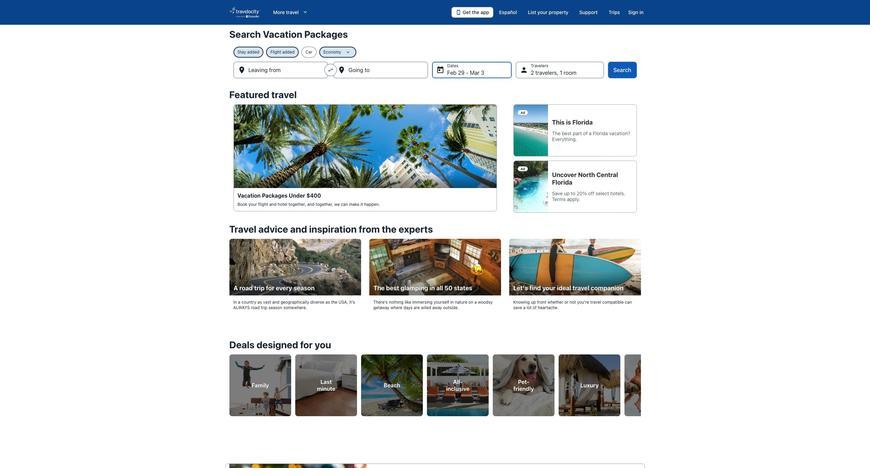 Task type: vqa. For each thing, say whether or not it's contained in the screenshot.
travelocity logo at left top
yes



Task type: describe. For each thing, give the bounding box(es) containing it.
next image
[[637, 379, 646, 387]]

travelocity logo image
[[229, 7, 260, 18]]

swap origin and destination values image
[[328, 67, 334, 73]]

download the app button image
[[456, 10, 462, 15]]



Task type: locate. For each thing, give the bounding box(es) containing it.
featured travel region
[[225, 85, 646, 220]]

travel advice and inspiration from the experts region
[[225, 220, 646, 323]]

main content
[[0, 25, 871, 468]]

previous image
[[225, 379, 234, 387]]



